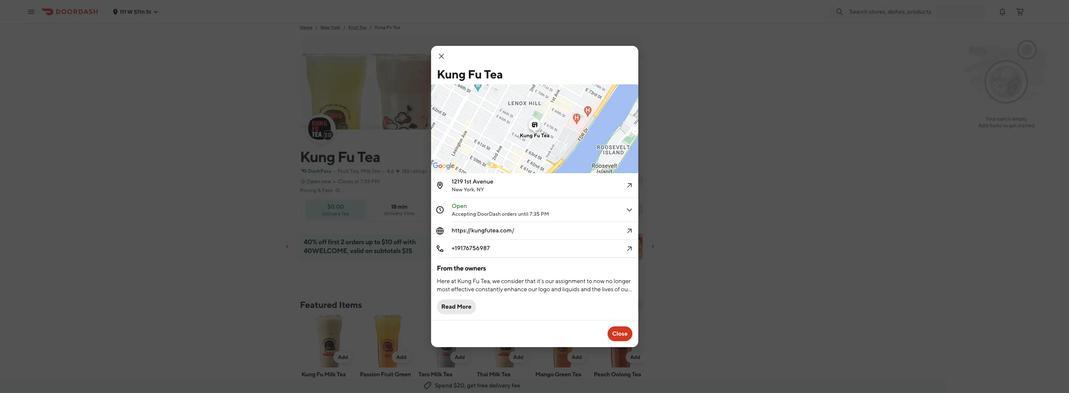 Task type: describe. For each thing, give the bounding box(es) containing it.
milk inside kung fu milk tea $6.25
[[325, 371, 336, 378]]

&
[[318, 187, 321, 193]]

40welcome,
[[304, 247, 349, 255]]

items
[[339, 300, 362, 310]]

milk inside thai milk tea $6.25
[[489, 371, 501, 378]]

green inside passion fruit green tea
[[395, 371, 411, 378]]

spend $20, get free delivery fee
[[435, 382, 521, 389]]

peach oolong tea
[[594, 371, 642, 378]]

pricing & fees
[[300, 187, 333, 193]]

$10
[[382, 238, 393, 246]]

started
[[1019, 123, 1035, 129]]

close kung fu tea image
[[437, 52, 446, 61]]

1219
[[452, 178, 464, 185]]

$20,
[[454, 382, 466, 389]]

closes
[[338, 179, 354, 184]]

mi
[[437, 168, 443, 174]]

passion
[[360, 371, 380, 378]]

map region
[[338, 35, 717, 225]]

open menu image
[[27, 7, 36, 16]]

0 horizontal spatial get
[[467, 382, 476, 389]]

milk right tea,
[[361, 168, 371, 174]]

add for kung fu milk tea
[[338, 354, 348, 360]]

pickup 3 min
[[618, 203, 635, 215]]

add button for mango green tea
[[568, 351, 587, 363]]

select promotional banner element
[[456, 260, 488, 273]]

york,
[[464, 187, 476, 193]]

to for get
[[1004, 123, 1009, 129]]

1 mi • $
[[434, 168, 452, 174]]

fees
[[322, 187, 333, 193]]

+19176756987
[[452, 245, 490, 252]]

0 horizontal spatial pm
[[372, 179, 380, 184]]

read
[[442, 303, 456, 310]]

add for mango green tea
[[572, 354, 582, 360]]

from the owners
[[437, 264, 486, 272]]

fu inside kung fu milk tea $6.25
[[317, 371, 324, 378]]

valid
[[350, 247, 364, 255]]

tea inside kung fu milk tea $6.25
[[337, 371, 346, 378]]

featured items
[[300, 300, 362, 310]]

read more
[[442, 303, 472, 310]]

next button of carousel image
[[635, 302, 641, 308]]

open now
[[307, 179, 331, 184]]

thai milk tea $6.25
[[477, 371, 511, 387]]

min inside the "pickup 3 min"
[[624, 209, 632, 215]]

your cart is empty add items to get started
[[979, 116, 1035, 129]]

york
[[331, 24, 341, 30]]

1 click item image from the top
[[625, 206, 634, 214]]

add button for taro milk tea
[[451, 351, 470, 363]]

ny
[[477, 187, 484, 193]]

now
[[321, 179, 331, 184]]

add button for kung fu milk tea
[[334, 351, 353, 363]]

mango green tea image
[[536, 315, 591, 368]]

open for open accepting doordash orders until 7:35 pm
[[452, 203, 467, 210]]

time
[[404, 210, 415, 216]]

items
[[990, 123, 1003, 129]]

add button for passion fruit green tea
[[392, 351, 411, 363]]

kung inside kung fu milk tea $6.25
[[302, 371, 316, 378]]

$0.00
[[327, 203, 344, 210]]

add button for peach oolong tea
[[626, 351, 645, 363]]

$6.25 inside kung fu milk tea $6.25
[[302, 381, 315, 387]]

• left $
[[445, 168, 447, 174]]

st
[[146, 9, 151, 15]]

0 vertical spatial fruit
[[349, 24, 359, 30]]

3
[[621, 209, 624, 215]]

57th
[[134, 9, 145, 15]]

18 min delivery time
[[384, 203, 415, 216]]

mango green tea
[[536, 371, 582, 378]]

passion fruit green tea image
[[360, 315, 416, 368]]

new york link
[[321, 24, 341, 31]]

subtotals
[[374, 247, 401, 255]]

with
[[403, 238, 416, 246]]

fruit tea, milk tea
[[338, 168, 380, 174]]

milk inside taro milk tea $6.75
[[431, 371, 442, 378]]

close
[[613, 330, 628, 337]]

ratings
[[411, 168, 427, 174]]

2 horizontal spatial delivery
[[489, 382, 511, 389]]

111 w 57th st
[[120, 9, 151, 15]]

add for passion fruit green tea
[[397, 354, 407, 360]]

thai
[[477, 371, 488, 378]]

open for open now
[[307, 179, 320, 184]]

save button
[[481, 202, 512, 217]]

186 ratings •
[[402, 168, 432, 174]]

spend
[[435, 382, 453, 389]]

until
[[518, 211, 529, 217]]

add for thai milk tea
[[514, 354, 524, 360]]

tea inside thai milk tea $6.25
[[502, 371, 511, 378]]

1
[[434, 168, 436, 174]]

dashpass •
[[308, 168, 336, 174]]

owners
[[465, 264, 486, 272]]

add button for thai milk tea
[[509, 351, 528, 363]]

doordash
[[478, 211, 501, 217]]

more info
[[616, 177, 639, 183]]

click item image for https://kungfutea.com/
[[625, 227, 634, 236]]

1219 1st avenue new york, ny
[[452, 178, 494, 193]]

https://kungfutea.com/
[[452, 227, 515, 234]]

7:35 inside open accepting doordash orders until 7:35 pm
[[530, 211, 540, 217]]

pricing
[[300, 187, 317, 193]]

2
[[341, 238, 344, 246]]

• right dashpass
[[334, 168, 336, 174]]



Task type: locate. For each thing, give the bounding box(es) containing it.
delivery inside 18 min delivery time
[[384, 210, 403, 216]]

tea inside taro milk tea $6.75
[[443, 371, 453, 378]]

to right up
[[374, 238, 381, 246]]

40% off first 2 orders up to $10 off with 40welcome, valid on subtotals $15
[[304, 238, 416, 255]]

0 vertical spatial 7:35
[[360, 179, 371, 184]]

0 horizontal spatial new
[[321, 24, 330, 30]]

min right 3
[[624, 209, 632, 215]]

fee right thai milk tea $6.25
[[512, 382, 521, 389]]

min inside 18 min delivery time
[[398, 203, 408, 210]]

$6.25
[[302, 381, 315, 387], [477, 381, 491, 387]]

0 vertical spatial to
[[1004, 123, 1009, 129]]

add button
[[334, 351, 353, 363], [392, 351, 411, 363], [451, 351, 470, 363], [509, 351, 528, 363], [568, 351, 587, 363], [626, 351, 645, 363]]

fruit right "york" at the left of the page
[[349, 24, 359, 30]]

0 vertical spatial click item image
[[625, 206, 634, 214]]

delivery
[[384, 210, 403, 216], [322, 211, 341, 216], [489, 382, 511, 389]]

186
[[402, 168, 410, 174]]

your
[[986, 116, 997, 122]]

taro milk tea $6.75
[[419, 371, 453, 387]]

open accepting doordash orders until 7:35 pm
[[452, 203, 549, 217]]

0 horizontal spatial 7:35
[[360, 179, 371, 184]]

add button up kung fu milk tea $6.25 on the bottom left of the page
[[334, 351, 353, 363]]

to for $10
[[374, 238, 381, 246]]

3 click item image from the top
[[625, 244, 634, 253]]

1 off from the left
[[319, 238, 327, 246]]

free
[[478, 382, 488, 389]]

up
[[366, 238, 373, 246]]

6 add button from the left
[[626, 351, 645, 363]]

group
[[530, 206, 546, 212]]

1 horizontal spatial delivery
[[384, 210, 403, 216]]

1 vertical spatial fee
[[512, 382, 521, 389]]

pricing & fees button
[[300, 187, 341, 194]]

0 horizontal spatial to
[[374, 238, 381, 246]]

1 horizontal spatial orders
[[502, 211, 517, 217]]

1 horizontal spatial /
[[343, 24, 346, 30]]

111
[[120, 9, 126, 15]]

close button
[[608, 327, 633, 341]]

3 add button from the left
[[451, 351, 470, 363]]

/ right home
[[316, 24, 318, 30]]

avenue
[[473, 178, 494, 185]]

1 vertical spatial click item image
[[625, 227, 634, 236]]

w
[[127, 9, 133, 15]]

accepting
[[452, 211, 476, 217]]

kung fu tea dialog
[[338, 35, 717, 347]]

1 horizontal spatial new
[[452, 187, 463, 193]]

add button up passion fruit green tea
[[392, 351, 411, 363]]

2 $6.25 from the left
[[477, 381, 491, 387]]

add inside your cart is empty add items to get started
[[979, 123, 989, 129]]

1 vertical spatial new
[[452, 187, 463, 193]]

more info button
[[604, 174, 644, 186]]

pm
[[372, 179, 380, 184], [541, 211, 549, 217]]

tea
[[360, 24, 367, 30], [393, 24, 400, 30], [484, 67, 503, 81], [541, 133, 550, 139], [541, 133, 550, 139], [358, 148, 380, 166], [372, 168, 380, 174], [337, 371, 346, 378], [443, 371, 453, 378], [502, 371, 511, 378], [573, 371, 582, 378], [632, 371, 642, 378], [360, 379, 369, 386]]

home / new york / fruit tea / kung fu tea
[[300, 24, 400, 30]]

0 horizontal spatial fee
[[342, 211, 350, 216]]

1 horizontal spatial fee
[[512, 382, 521, 389]]

group order button
[[517, 202, 566, 217]]

off right the $10
[[394, 238, 402, 246]]

new
[[321, 24, 330, 30], [452, 187, 463, 193]]

0 horizontal spatial /
[[316, 24, 318, 30]]

1 / from the left
[[316, 24, 318, 30]]

fu
[[387, 24, 392, 30], [468, 67, 482, 81], [534, 133, 540, 139], [534, 133, 540, 139], [338, 148, 355, 166], [317, 371, 324, 378]]

1st
[[465, 178, 472, 185]]

0 vertical spatial more
[[616, 177, 629, 183]]

0 horizontal spatial open
[[307, 179, 320, 184]]

0 horizontal spatial off
[[319, 238, 327, 246]]

more
[[616, 177, 629, 183], [457, 303, 472, 310]]

1 vertical spatial fruit
[[338, 168, 349, 174]]

1 vertical spatial to
[[374, 238, 381, 246]]

order
[[547, 206, 561, 212]]

get inside your cart is empty add items to get started
[[1010, 123, 1018, 129]]

open up pricing & fees
[[307, 179, 320, 184]]

fruit inside passion fruit green tea
[[381, 371, 394, 378]]

get left free
[[467, 382, 476, 389]]

to inside your cart is empty add items to get started
[[1004, 123, 1009, 129]]

2 off from the left
[[394, 238, 402, 246]]

cart
[[998, 116, 1007, 122]]

orders left "until"
[[502, 211, 517, 217]]

0 horizontal spatial $6.25
[[302, 381, 315, 387]]

group order
[[530, 206, 561, 212]]

orders inside open accepting doordash orders until 7:35 pm
[[502, 211, 517, 217]]

1 vertical spatial orders
[[346, 238, 364, 246]]

1 horizontal spatial to
[[1004, 123, 1009, 129]]

7:35 right at
[[360, 179, 371, 184]]

add button up thai milk tea $6.25
[[509, 351, 528, 363]]

to
[[1004, 123, 1009, 129], [374, 238, 381, 246]]

info
[[630, 177, 639, 183]]

more inside button
[[457, 303, 472, 310]]

/ right "york" at the left of the page
[[343, 24, 346, 30]]

2 green from the left
[[555, 371, 572, 378]]

the
[[454, 264, 464, 272]]

passion fruit green tea
[[360, 371, 411, 386]]

4.6
[[387, 168, 395, 174]]

peach
[[594, 371, 610, 378]]

fee down $0.00
[[342, 211, 350, 216]]

get
[[1010, 123, 1018, 129], [467, 382, 476, 389]]

from
[[437, 264, 453, 272]]

delivery down $0.00
[[322, 211, 341, 216]]

2 click item image from the top
[[625, 227, 634, 236]]

1 horizontal spatial get
[[1010, 123, 1018, 129]]

delivery inside $0.00 delivery fee
[[322, 211, 341, 216]]

/ right fruit tea 'link'
[[370, 24, 372, 30]]

1 horizontal spatial off
[[394, 238, 402, 246]]

new down '1219'
[[452, 187, 463, 193]]

fee
[[342, 211, 350, 216], [512, 382, 521, 389]]

add
[[979, 123, 989, 129], [338, 354, 348, 360], [397, 354, 407, 360], [455, 354, 465, 360], [514, 354, 524, 360], [572, 354, 582, 360], [631, 354, 641, 360]]

2 vertical spatial click item image
[[625, 244, 634, 253]]

1 horizontal spatial $6.25
[[477, 381, 491, 387]]

kung fu milk tea $6.25
[[302, 371, 346, 387]]

taro milk tea image
[[419, 315, 474, 368]]

thai milk tea image
[[477, 315, 533, 368]]

fruit up closes
[[338, 168, 349, 174]]

delivery left time
[[384, 210, 403, 216]]

notification bell image
[[999, 7, 1008, 16]]

empty
[[1013, 116, 1028, 122]]

add button up mango green tea
[[568, 351, 587, 363]]

1 $6.25 from the left
[[302, 381, 315, 387]]

read more button
[[437, 300, 476, 314]]

more right read
[[457, 303, 472, 310]]

2 horizontal spatial /
[[370, 24, 372, 30]]

40%
[[304, 238, 318, 246]]

new left "york" at the left of the page
[[321, 24, 330, 30]]

1 vertical spatial more
[[457, 303, 472, 310]]

new inside the 1219 1st avenue new york, ny
[[452, 187, 463, 193]]

0 horizontal spatial more
[[457, 303, 472, 310]]

is
[[1008, 116, 1012, 122]]

first
[[328, 238, 340, 246]]

/
[[316, 24, 318, 30], [343, 24, 346, 30], [370, 24, 372, 30]]

$6.75
[[419, 381, 432, 387]]

111 w 57th st button
[[113, 9, 159, 15]]

0 horizontal spatial orders
[[346, 238, 364, 246]]

pickup
[[618, 203, 635, 209]]

1 horizontal spatial open
[[452, 203, 467, 210]]

fruit right passion
[[381, 371, 394, 378]]

1 green from the left
[[395, 371, 411, 378]]

4 add button from the left
[[509, 351, 528, 363]]

featured
[[300, 300, 338, 310]]

• left 1
[[430, 168, 432, 174]]

$
[[449, 168, 452, 174]]

delivery right free
[[489, 382, 511, 389]]

2 add button from the left
[[392, 351, 411, 363]]

to down cart
[[1004, 123, 1009, 129]]

1 horizontal spatial more
[[616, 177, 629, 183]]

mango
[[536, 371, 554, 378]]

tea inside passion fruit green tea
[[360, 379, 369, 386]]

0 horizontal spatial green
[[395, 371, 411, 378]]

min
[[398, 203, 408, 210], [624, 209, 632, 215]]

fruit
[[349, 24, 359, 30], [338, 168, 349, 174], [381, 371, 394, 378]]

0 vertical spatial open
[[307, 179, 320, 184]]

click item image
[[625, 206, 634, 214], [625, 227, 634, 236], [625, 244, 634, 253]]

home link
[[300, 24, 313, 31]]

taro
[[419, 371, 430, 378]]

7:35
[[360, 179, 371, 184], [530, 211, 540, 217]]

orders
[[502, 211, 517, 217], [346, 238, 364, 246]]

open
[[307, 179, 320, 184], [452, 203, 467, 210]]

more inside button
[[616, 177, 629, 183]]

0 vertical spatial fee
[[342, 211, 350, 216]]

to inside 40% off first 2 orders up to $10 off with 40welcome, valid on subtotals $15
[[374, 238, 381, 246]]

orders up valid
[[346, 238, 364, 246]]

save
[[496, 206, 507, 212]]

min right 18
[[398, 203, 408, 210]]

none radio containing pickup
[[605, 202, 644, 217]]

1 add button from the left
[[334, 351, 353, 363]]

more left info
[[616, 177, 629, 183]]

kung fu tea image
[[300, 37, 644, 130], [307, 115, 335, 143]]

1 horizontal spatial min
[[624, 209, 632, 215]]

$6.25 inside thai milk tea $6.25
[[477, 381, 491, 387]]

1 vertical spatial pm
[[541, 211, 549, 217]]

add for taro milk tea
[[455, 354, 465, 360]]

home
[[300, 24, 313, 30]]

2 / from the left
[[343, 24, 346, 30]]

add button up the oolong
[[626, 351, 645, 363]]

dashpass
[[308, 168, 331, 174]]

• closes at 7:35 pm
[[334, 179, 380, 184]]

off
[[319, 238, 327, 246], [394, 238, 402, 246]]

click item image for +19176756987
[[625, 244, 634, 253]]

peach oolong tea image
[[594, 315, 650, 368]]

powered by google image
[[433, 163, 455, 170]]

pm inside open accepting doordash orders until 7:35 pm
[[541, 211, 549, 217]]

1 vertical spatial get
[[467, 382, 476, 389]]

• left 4.6 on the left
[[383, 168, 385, 174]]

0 vertical spatial orders
[[502, 211, 517, 217]]

18
[[391, 203, 397, 210]]

kung fu milk tea image
[[302, 315, 357, 368]]

pm right "until"
[[541, 211, 549, 217]]

0 items, open order cart image
[[1017, 7, 1025, 16]]

0 vertical spatial get
[[1010, 123, 1018, 129]]

click item image
[[625, 181, 634, 190]]

featured items heading
[[300, 299, 362, 311]]

7:35 right "until"
[[530, 211, 540, 217]]

milk down kung fu milk tea image
[[325, 371, 336, 378]]

0 vertical spatial pm
[[372, 179, 380, 184]]

• right now
[[334, 179, 336, 184]]

0 vertical spatial new
[[321, 24, 330, 30]]

off up 40welcome,
[[319, 238, 327, 246]]

milk right thai
[[489, 371, 501, 378]]

1 vertical spatial open
[[452, 203, 467, 210]]

1 horizontal spatial pm
[[541, 211, 549, 217]]

tea,
[[350, 168, 360, 174]]

1 horizontal spatial 7:35
[[530, 211, 540, 217]]

pm right at
[[372, 179, 380, 184]]

add button up $20,
[[451, 351, 470, 363]]

green right mango
[[555, 371, 572, 378]]

oolong
[[612, 371, 631, 378]]

$0.00 delivery fee
[[322, 203, 350, 216]]

open inside open accepting doordash orders until 7:35 pm
[[452, 203, 467, 210]]

add for peach oolong tea
[[631, 354, 641, 360]]

at
[[355, 179, 359, 184]]

milk right taro
[[431, 371, 442, 378]]

get down 'is'
[[1010, 123, 1018, 129]]

fee inside $0.00 delivery fee
[[342, 211, 350, 216]]

None radio
[[605, 202, 644, 217]]

on
[[365, 247, 373, 255]]

2 vertical spatial fruit
[[381, 371, 394, 378]]

•
[[334, 168, 336, 174], [383, 168, 385, 174], [430, 168, 432, 174], [445, 168, 447, 174], [334, 179, 336, 184]]

open up accepting
[[452, 203, 467, 210]]

green left taro
[[395, 371, 411, 378]]

1 vertical spatial 7:35
[[530, 211, 540, 217]]

orders inside 40% off first 2 orders up to $10 off with 40welcome, valid on subtotals $15
[[346, 238, 364, 246]]

milk
[[361, 168, 371, 174], [325, 371, 336, 378], [431, 371, 442, 378], [489, 371, 501, 378]]

1 horizontal spatial green
[[555, 371, 572, 378]]

3 / from the left
[[370, 24, 372, 30]]

0 horizontal spatial min
[[398, 203, 408, 210]]

0 horizontal spatial delivery
[[322, 211, 341, 216]]

5 add button from the left
[[568, 351, 587, 363]]



Task type: vqa. For each thing, say whether or not it's contained in the screenshot.
Open inside the Open Accepting DoorDash orders until 7:35 PM
yes



